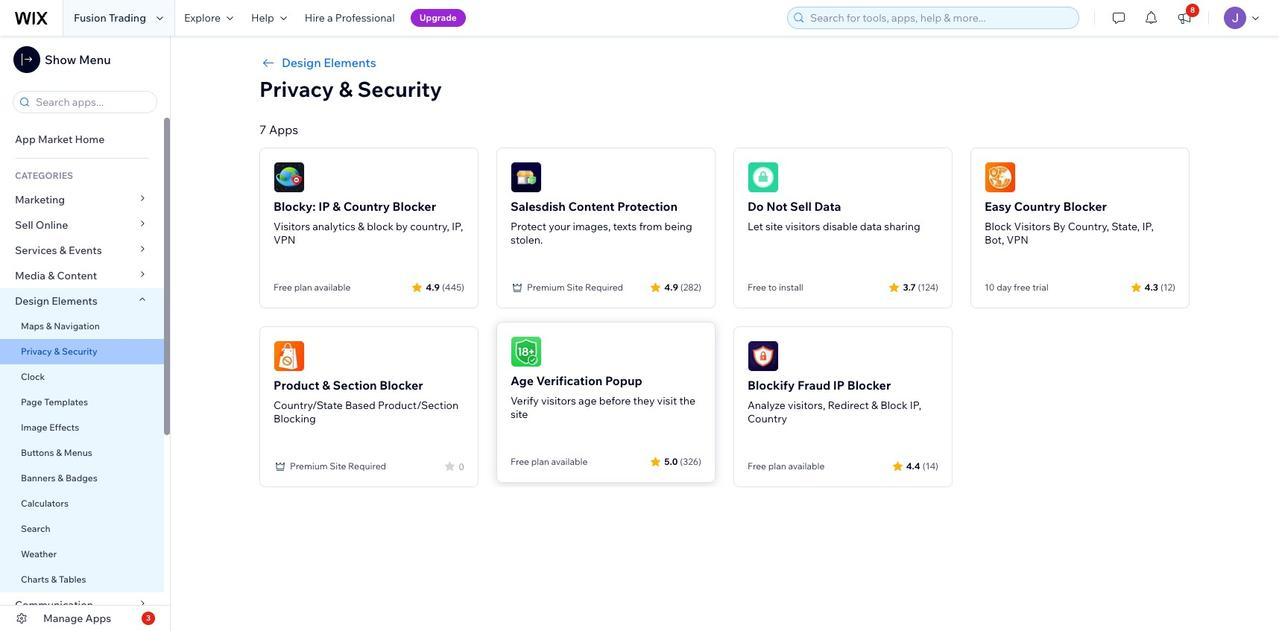 Task type: vqa. For each thing, say whether or not it's contained in the screenshot.
SHOW MENU
yes



Task type: describe. For each thing, give the bounding box(es) containing it.
blocky: ip & country blocker logo image
[[274, 162, 305, 193]]

visitors inside blocky: ip & country blocker visitors analytics & block by country, ip, vpn
[[274, 220, 310, 233]]

1 horizontal spatial design
[[282, 55, 321, 70]]

salesdish
[[511, 199, 566, 214]]

country,
[[410, 220, 450, 233]]

effects
[[49, 422, 79, 433]]

analyze
[[748, 399, 786, 412]]

7
[[260, 122, 267, 137]]

by
[[396, 220, 408, 233]]

security inside "link"
[[62, 346, 97, 357]]

verification
[[537, 374, 603, 389]]

block
[[367, 220, 394, 233]]

apps for 7 apps
[[269, 122, 298, 137]]

vpn inside easy country blocker block visitors by country, state, ip, bot, vpn
[[1007, 233, 1029, 247]]

charts & tables link
[[0, 568, 164, 593]]

country inside blockify fraud ip blocker analyze visitors, redirect & block ip, country
[[748, 412, 788, 426]]

product/section
[[378, 399, 459, 412]]

online
[[36, 219, 68, 232]]

blocker inside blockify fraud ip blocker analyze visitors, redirect & block ip, country
[[848, 378, 892, 393]]

& left events
[[59, 244, 66, 257]]

fusion
[[74, 11, 107, 25]]

& inside "link"
[[58, 473, 64, 484]]

hire
[[305, 11, 325, 25]]

7 apps
[[260, 122, 298, 137]]

menus
[[64, 448, 92, 459]]

images,
[[573, 220, 611, 233]]

section
[[333, 378, 377, 393]]

age
[[511, 374, 534, 389]]

premium for product
[[290, 461, 328, 472]]

protection
[[618, 199, 678, 214]]

visitors inside the age verification popup verify visitors age before they visit the site
[[542, 395, 577, 408]]

& up analytics
[[333, 199, 341, 214]]

page
[[21, 397, 42, 408]]

1 horizontal spatial privacy & security
[[260, 76, 442, 102]]

sell online link
[[0, 213, 164, 238]]

help
[[251, 11, 274, 25]]

content inside "sidebar" element
[[57, 269, 97, 283]]

blocky: ip & country blocker visitors analytics & block by country, ip, vpn
[[274, 199, 463, 247]]

age verification popup verify visitors age before they visit the site
[[511, 374, 696, 421]]

(124)
[[919, 282, 939, 293]]

(326)
[[681, 456, 702, 467]]

available for visitors
[[552, 456, 588, 468]]

blocking
[[274, 412, 316, 426]]

& left the tables
[[51, 574, 57, 586]]

app market home
[[15, 133, 105, 146]]

weather link
[[0, 542, 164, 568]]

4.9 (445)
[[426, 282, 465, 293]]

hire a professional link
[[296, 0, 404, 36]]

free plan available for age
[[511, 456, 588, 468]]

& down maps & navigation
[[54, 346, 60, 357]]

ip, inside easy country blocker block visitors by country, state, ip, bot, vpn
[[1143, 220, 1155, 233]]

badges
[[66, 473, 98, 484]]

free for blocky:
[[274, 282, 292, 293]]

4.9 for blocky: ip & country blocker
[[426, 282, 440, 293]]

show menu
[[45, 52, 111, 67]]

site inside the age verification popup verify visitors age before they visit the site
[[511, 408, 528, 421]]

1 horizontal spatial privacy
[[260, 76, 334, 102]]

a
[[327, 11, 333, 25]]

market
[[38, 133, 73, 146]]

sidebar element
[[0, 36, 171, 632]]

ip, inside blockify fraud ip blocker analyze visitors, redirect & block ip, country
[[911, 399, 922, 412]]

1 horizontal spatial security
[[358, 76, 442, 102]]

do
[[748, 199, 764, 214]]

page templates link
[[0, 390, 164, 415]]

Search apps... field
[[31, 92, 152, 113]]

from
[[640, 220, 663, 233]]

sell online
[[15, 219, 68, 232]]

page templates
[[21, 397, 90, 408]]

8
[[1191, 5, 1196, 15]]

Search for tools, apps, help & more... field
[[806, 7, 1075, 28]]

home
[[75, 133, 105, 146]]

clock
[[21, 371, 45, 383]]

premium for salesdish
[[527, 282, 565, 293]]

site for protect
[[567, 282, 584, 293]]

4.3 (12)
[[1145, 282, 1176, 293]]

day
[[997, 282, 1013, 293]]

show menu button
[[13, 46, 111, 73]]

based
[[345, 399, 376, 412]]

(445)
[[442, 282, 465, 293]]

5.0
[[665, 456, 678, 467]]

easy country blocker block visitors by country, state, ip, bot, vpn
[[985, 199, 1155, 247]]

(14)
[[923, 461, 939, 472]]

ip, inside blocky: ip & country blocker visitors analytics & block by country, ip, vpn
[[452, 220, 463, 233]]

marketing link
[[0, 187, 164, 213]]

navigation
[[54, 321, 100, 332]]

0 vertical spatial design elements link
[[260, 54, 1190, 72]]

available for analyze
[[789, 461, 825, 472]]

age
[[579, 395, 597, 408]]

elements inside "sidebar" element
[[52, 295, 98, 308]]

& left block
[[358, 220, 365, 233]]

sell inside do not sell data let site visitors disable data sharing
[[791, 199, 812, 214]]

free for age
[[511, 456, 530, 468]]

maps & navigation
[[21, 321, 100, 332]]

popup
[[606, 374, 643, 389]]

0
[[459, 461, 465, 473]]

blockify
[[748, 378, 795, 393]]

media & content link
[[0, 263, 164, 289]]

do not sell data let site visitors disable data sharing
[[748, 199, 921, 233]]

4.4
[[907, 461, 921, 472]]

weather
[[21, 549, 57, 560]]

services & events
[[15, 244, 102, 257]]

analytics
[[313, 220, 356, 233]]

design elements inside "sidebar" element
[[15, 295, 98, 308]]

product
[[274, 378, 320, 393]]

tables
[[59, 574, 86, 586]]

& inside blockify fraud ip blocker analyze visitors, redirect & block ip, country
[[872, 399, 879, 412]]

before
[[599, 395, 631, 408]]

banners & badges
[[21, 473, 98, 484]]

country/state
[[274, 399, 343, 412]]

plan for blockify
[[769, 461, 787, 472]]

1 horizontal spatial design elements
[[282, 55, 376, 70]]

redirect
[[828, 399, 870, 412]]

image
[[21, 422, 47, 433]]

product & section blocker logo image
[[274, 341, 305, 372]]

salesdish content protection protect your images, texts from being stolen.
[[511, 199, 693, 247]]

4.9 (282)
[[665, 282, 702, 293]]

easy country blocker logo image
[[985, 162, 1017, 193]]

block inside easy country blocker block visitors by country, state, ip, bot, vpn
[[985, 220, 1013, 233]]

buttons
[[21, 448, 54, 459]]

buttons & menus
[[21, 448, 92, 459]]

required for protection
[[586, 282, 624, 293]]

search
[[21, 524, 50, 535]]

0 horizontal spatial design elements link
[[0, 289, 164, 314]]



Task type: locate. For each thing, give the bounding box(es) containing it.
elements up navigation
[[52, 295, 98, 308]]

1 vertical spatial design
[[15, 295, 49, 308]]

0 horizontal spatial design elements
[[15, 295, 98, 308]]

available down analytics
[[314, 282, 351, 293]]

design down hire
[[282, 55, 321, 70]]

10 day free trial
[[985, 282, 1049, 293]]

8 button
[[1169, 0, 1202, 36]]

0 horizontal spatial privacy & security
[[21, 346, 97, 357]]

available down visitors,
[[789, 461, 825, 472]]

security
[[358, 76, 442, 102], [62, 346, 97, 357]]

visit
[[658, 395, 677, 408]]

0 horizontal spatial sell
[[15, 219, 33, 232]]

1 vertical spatial elements
[[52, 295, 98, 308]]

0 horizontal spatial apps
[[85, 612, 111, 626]]

premium down stolen.
[[527, 282, 565, 293]]

site down based
[[330, 461, 346, 472]]

visitors
[[786, 220, 821, 233], [542, 395, 577, 408]]

country down blockify
[[748, 412, 788, 426]]

& left menus
[[56, 448, 62, 459]]

ip inside blocky: ip & country blocker visitors analytics & block by country, ip, vpn
[[319, 199, 330, 214]]

apps for manage apps
[[85, 612, 111, 626]]

0 vertical spatial privacy
[[260, 76, 334, 102]]

ip up the redirect at right bottom
[[834, 378, 845, 393]]

fraud
[[798, 378, 831, 393]]

protect
[[511, 220, 547, 233]]

explore
[[184, 11, 221, 25]]

1 horizontal spatial 4.9
[[665, 282, 679, 293]]

1 vpn from the left
[[274, 233, 296, 247]]

blocker up by
[[393, 199, 436, 214]]

available down age
[[552, 456, 588, 468]]

1 horizontal spatial available
[[552, 456, 588, 468]]

free plan available down analyze
[[748, 461, 825, 472]]

0 vertical spatial elements
[[324, 55, 376, 70]]

premium site required for blocker
[[290, 461, 387, 472]]

country inside easy country blocker block visitors by country, state, ip, bot, vpn
[[1015, 199, 1061, 214]]

site for blocker
[[330, 461, 346, 472]]

plan down analyze
[[769, 461, 787, 472]]

& right the redirect at right bottom
[[872, 399, 879, 412]]

1 vertical spatial ip
[[834, 378, 845, 393]]

0 vertical spatial apps
[[269, 122, 298, 137]]

content down services & events "link"
[[57, 269, 97, 283]]

1 horizontal spatial plan
[[532, 456, 550, 468]]

data
[[815, 199, 842, 214]]

trading
[[109, 11, 146, 25]]

calculators link
[[0, 492, 164, 517]]

1 vertical spatial design elements link
[[0, 289, 164, 314]]

free plan available down analytics
[[274, 282, 351, 293]]

help button
[[242, 0, 296, 36]]

required for section
[[348, 461, 387, 472]]

2 horizontal spatial free plan available
[[748, 461, 825, 472]]

free up product & section blocker logo at the left
[[274, 282, 292, 293]]

0 horizontal spatial security
[[62, 346, 97, 357]]

media & content
[[15, 269, 97, 283]]

privacy & security inside privacy & security "link"
[[21, 346, 97, 357]]

free down analyze
[[748, 461, 767, 472]]

blocker up country,
[[1064, 199, 1108, 214]]

1 vertical spatial site
[[330, 461, 346, 472]]

1 horizontal spatial block
[[985, 220, 1013, 233]]

premium site required down blocking
[[290, 461, 387, 472]]

2 horizontal spatial ip,
[[1143, 220, 1155, 233]]

they
[[634, 395, 655, 408]]

blockify fraud ip blocker analyze visitors, redirect & block ip, country
[[748, 378, 922, 426]]

visitors inside easy country blocker block visitors by country, state, ip, bot, vpn
[[1015, 220, 1051, 233]]

design up maps
[[15, 295, 49, 308]]

premium site required down your
[[527, 282, 624, 293]]

0 vertical spatial content
[[569, 199, 615, 214]]

free plan available for blockify
[[748, 461, 825, 472]]

1 vertical spatial privacy & security
[[21, 346, 97, 357]]

site
[[567, 282, 584, 293], [330, 461, 346, 472]]

services & events link
[[0, 238, 164, 263]]

site right let
[[766, 220, 784, 233]]

visitors down blocky:
[[274, 220, 310, 233]]

0 horizontal spatial visitors
[[274, 220, 310, 233]]

& right maps
[[46, 321, 52, 332]]

categories
[[15, 170, 73, 181]]

plan down verify
[[532, 456, 550, 468]]

visitors down data
[[786, 220, 821, 233]]

the
[[680, 395, 696, 408]]

content inside salesdish content protection protect your images, texts from being stolen.
[[569, 199, 615, 214]]

1 vertical spatial visitors
[[542, 395, 577, 408]]

1 horizontal spatial apps
[[269, 122, 298, 137]]

site down age
[[511, 408, 528, 421]]

0 vertical spatial privacy & security
[[260, 76, 442, 102]]

1 vertical spatial sell
[[15, 219, 33, 232]]

manage apps
[[43, 612, 111, 626]]

vpn inside blocky: ip & country blocker visitors analytics & block by country, ip, vpn
[[274, 233, 296, 247]]

1 horizontal spatial premium
[[527, 282, 565, 293]]

stolen.
[[511, 233, 543, 247]]

ip, right state,
[[1143, 220, 1155, 233]]

do not sell data  logo image
[[748, 162, 779, 193]]

plan
[[294, 282, 312, 293], [532, 456, 550, 468], [769, 461, 787, 472]]

site inside do not sell data let site visitors disable data sharing
[[766, 220, 784, 233]]

plan for age
[[532, 456, 550, 468]]

professional
[[336, 11, 395, 25]]

premium down blocking
[[290, 461, 328, 472]]

by
[[1054, 220, 1066, 233]]

premium site required
[[527, 282, 624, 293], [290, 461, 387, 472]]

0 horizontal spatial ip,
[[452, 220, 463, 233]]

1 horizontal spatial country
[[748, 412, 788, 426]]

required down based
[[348, 461, 387, 472]]

block inside blockify fraud ip blocker analyze visitors, redirect & block ip, country
[[881, 399, 908, 412]]

apps right the 7
[[269, 122, 298, 137]]

ip up analytics
[[319, 199, 330, 214]]

1 horizontal spatial site
[[567, 282, 584, 293]]

hire a professional
[[305, 11, 395, 25]]

manage
[[43, 612, 83, 626]]

0 vertical spatial premium
[[527, 282, 565, 293]]

0 vertical spatial visitors
[[786, 220, 821, 233]]

premium site required for protect
[[527, 282, 624, 293]]

age verification popup logo image
[[511, 336, 542, 368]]

1 vertical spatial apps
[[85, 612, 111, 626]]

& up country/state
[[322, 378, 330, 393]]

visitors inside do not sell data let site visitors disable data sharing
[[786, 220, 821, 233]]

2 horizontal spatial plan
[[769, 461, 787, 472]]

0 horizontal spatial country
[[344, 199, 390, 214]]

design elements link
[[260, 54, 1190, 72], [0, 289, 164, 314]]

free
[[1015, 282, 1031, 293]]

0 vertical spatial block
[[985, 220, 1013, 233]]

banners & badges link
[[0, 466, 164, 492]]

sell right not
[[791, 199, 812, 214]]

1 horizontal spatial premium site required
[[527, 282, 624, 293]]

4.9 left (282)
[[665, 282, 679, 293]]

1 horizontal spatial vpn
[[1007, 233, 1029, 247]]

(282)
[[681, 282, 702, 293]]

& down "hire a professional"
[[339, 76, 353, 102]]

communication
[[15, 599, 96, 612]]

search link
[[0, 517, 164, 542]]

disable
[[823, 220, 858, 233]]

design inside "sidebar" element
[[15, 295, 49, 308]]

1 horizontal spatial elements
[[324, 55, 376, 70]]

4.9 left (445)
[[426, 282, 440, 293]]

1 horizontal spatial required
[[586, 282, 624, 293]]

0 horizontal spatial visitors
[[542, 395, 577, 408]]

visitors
[[274, 220, 310, 233], [1015, 220, 1051, 233]]

0 vertical spatial sell
[[791, 199, 812, 214]]

1 vertical spatial block
[[881, 399, 908, 412]]

salesdish content protection logo image
[[511, 162, 542, 193]]

maps & navigation link
[[0, 314, 164, 339]]

blocker inside product & section blocker country/state based product/section blocking
[[380, 378, 424, 393]]

3.7 (124)
[[904, 282, 939, 293]]

1 horizontal spatial site
[[766, 220, 784, 233]]

0 vertical spatial design
[[282, 55, 321, 70]]

0 horizontal spatial content
[[57, 269, 97, 283]]

1 visitors from the left
[[274, 220, 310, 233]]

ip, up 4.4
[[911, 399, 922, 412]]

1 vertical spatial privacy
[[21, 346, 52, 357]]

3.7
[[904, 282, 916, 293]]

menu
[[79, 52, 111, 67]]

being
[[665, 220, 693, 233]]

upgrade button
[[411, 9, 466, 27]]

2 4.9 from the left
[[665, 282, 679, 293]]

privacy inside privacy & security "link"
[[21, 346, 52, 357]]

app
[[15, 133, 36, 146]]

1 vertical spatial content
[[57, 269, 97, 283]]

2 horizontal spatial available
[[789, 461, 825, 472]]

free left to
[[748, 282, 767, 293]]

block down 'easy'
[[985, 220, 1013, 233]]

app market home link
[[0, 127, 164, 152]]

premium
[[527, 282, 565, 293], [290, 461, 328, 472]]

privacy & security down "hire a professional"
[[260, 76, 442, 102]]

apps inside "sidebar" element
[[85, 612, 111, 626]]

country up block
[[344, 199, 390, 214]]

privacy up clock
[[21, 346, 52, 357]]

1 vertical spatial design elements
[[15, 295, 98, 308]]

0 vertical spatial premium site required
[[527, 282, 624, 293]]

& inside product & section blocker country/state based product/section blocking
[[322, 378, 330, 393]]

available for blocker
[[314, 282, 351, 293]]

1 vertical spatial site
[[511, 408, 528, 421]]

sell
[[791, 199, 812, 214], [15, 219, 33, 232]]

0 horizontal spatial plan
[[294, 282, 312, 293]]

easy
[[985, 199, 1012, 214]]

0 vertical spatial required
[[586, 282, 624, 293]]

1 horizontal spatial ip
[[834, 378, 845, 393]]

country up by
[[1015, 199, 1061, 214]]

privacy & security down maps & navigation
[[21, 346, 97, 357]]

required
[[586, 282, 624, 293], [348, 461, 387, 472]]

4.9 for salesdish content protection
[[665, 282, 679, 293]]

1 vertical spatial premium site required
[[290, 461, 387, 472]]

plan for blocky:
[[294, 282, 312, 293]]

1 horizontal spatial visitors
[[1015, 220, 1051, 233]]

design elements down a
[[282, 55, 376, 70]]

content
[[569, 199, 615, 214], [57, 269, 97, 283]]

blocker inside blocky: ip & country blocker visitors analytics & block by country, ip, vpn
[[393, 199, 436, 214]]

1 horizontal spatial sell
[[791, 199, 812, 214]]

free plan available for blocky:
[[274, 282, 351, 293]]

apps right 'manage'
[[85, 612, 111, 626]]

state,
[[1112, 220, 1141, 233]]

fusion trading
[[74, 11, 146, 25]]

0 horizontal spatial free plan available
[[274, 282, 351, 293]]

1 horizontal spatial free plan available
[[511, 456, 588, 468]]

10
[[985, 282, 995, 293]]

apps
[[269, 122, 298, 137], [85, 612, 111, 626]]

site down your
[[567, 282, 584, 293]]

0 horizontal spatial premium site required
[[290, 461, 387, 472]]

1 vertical spatial security
[[62, 346, 97, 357]]

ip inside blockify fraud ip blocker analyze visitors, redirect & block ip, country
[[834, 378, 845, 393]]

blocky:
[[274, 199, 316, 214]]

1 vertical spatial premium
[[290, 461, 328, 472]]

1 horizontal spatial content
[[569, 199, 615, 214]]

2 vpn from the left
[[1007, 233, 1029, 247]]

0 horizontal spatial site
[[330, 461, 346, 472]]

1 4.9 from the left
[[426, 282, 440, 293]]

maps
[[21, 321, 44, 332]]

elements down "hire a professional"
[[324, 55, 376, 70]]

marketing
[[15, 193, 65, 207]]

free right 0
[[511, 456, 530, 468]]

visitors down verification on the bottom of the page
[[542, 395, 577, 408]]

0 vertical spatial security
[[358, 76, 442, 102]]

1 horizontal spatial design elements link
[[260, 54, 1190, 72]]

2 visitors from the left
[[1015, 220, 1051, 233]]

privacy & security
[[260, 76, 442, 102], [21, 346, 97, 357]]

0 horizontal spatial privacy
[[21, 346, 52, 357]]

0 horizontal spatial site
[[511, 408, 528, 421]]

0 horizontal spatial required
[[348, 461, 387, 472]]

privacy up 7 apps
[[260, 76, 334, 102]]

vpn right bot,
[[1007, 233, 1029, 247]]

& left badges
[[58, 473, 64, 484]]

sell left online
[[15, 219, 33, 232]]

0 vertical spatial site
[[766, 220, 784, 233]]

country inside blocky: ip & country blocker visitors analytics & block by country, ip, vpn
[[344, 199, 390, 214]]

1 horizontal spatial ip,
[[911, 399, 922, 412]]

0 horizontal spatial available
[[314, 282, 351, 293]]

0 horizontal spatial 4.9
[[426, 282, 440, 293]]

block right the redirect at right bottom
[[881, 399, 908, 412]]

free
[[274, 282, 292, 293], [748, 282, 767, 293], [511, 456, 530, 468], [748, 461, 767, 472]]

(12)
[[1161, 282, 1176, 293]]

clock link
[[0, 365, 164, 390]]

5.0 (326)
[[665, 456, 702, 467]]

blockify fraud ip blocker logo image
[[748, 341, 779, 372]]

block
[[985, 220, 1013, 233], [881, 399, 908, 412]]

blocker up the redirect at right bottom
[[848, 378, 892, 393]]

0 vertical spatial ip
[[319, 199, 330, 214]]

ip, right country,
[[452, 220, 463, 233]]

free for blockify
[[748, 461, 767, 472]]

1 horizontal spatial visitors
[[786, 220, 821, 233]]

visitors left by
[[1015, 220, 1051, 233]]

blocker inside easy country blocker block visitors by country, state, ip, bot, vpn
[[1064, 199, 1108, 214]]

0 horizontal spatial design
[[15, 295, 49, 308]]

0 horizontal spatial elements
[[52, 295, 98, 308]]

country,
[[1069, 220, 1110, 233]]

4.3
[[1145, 282, 1159, 293]]

free plan available down verify
[[511, 456, 588, 468]]

&
[[339, 76, 353, 102], [333, 199, 341, 214], [358, 220, 365, 233], [59, 244, 66, 257], [48, 269, 55, 283], [46, 321, 52, 332], [54, 346, 60, 357], [322, 378, 330, 393], [872, 399, 879, 412], [56, 448, 62, 459], [58, 473, 64, 484], [51, 574, 57, 586]]

0 vertical spatial site
[[567, 282, 584, 293]]

free for do
[[748, 282, 767, 293]]

texts
[[613, 220, 637, 233]]

charts & tables
[[21, 574, 86, 586]]

ip
[[319, 199, 330, 214], [834, 378, 845, 393]]

vpn down blocky:
[[274, 233, 296, 247]]

& right media
[[48, 269, 55, 283]]

0 horizontal spatial block
[[881, 399, 908, 412]]

2 horizontal spatial country
[[1015, 199, 1061, 214]]

required down images, on the top left of page
[[586, 282, 624, 293]]

sell inside sell online link
[[15, 219, 33, 232]]

design elements up maps & navigation
[[15, 295, 98, 308]]

plan up product & section blocker logo at the left
[[294, 282, 312, 293]]

image effects link
[[0, 415, 164, 441]]

buttons & menus link
[[0, 441, 164, 466]]

0 vertical spatial design elements
[[282, 55, 376, 70]]

0 horizontal spatial premium
[[290, 461, 328, 472]]

blocker up product/section
[[380, 378, 424, 393]]

product & section blocker country/state based product/section blocking
[[274, 378, 459, 426]]

bot,
[[985, 233, 1005, 247]]

content up images, on the top left of page
[[569, 199, 615, 214]]

0 horizontal spatial vpn
[[274, 233, 296, 247]]

1 vertical spatial required
[[348, 461, 387, 472]]

0 horizontal spatial ip
[[319, 199, 330, 214]]



